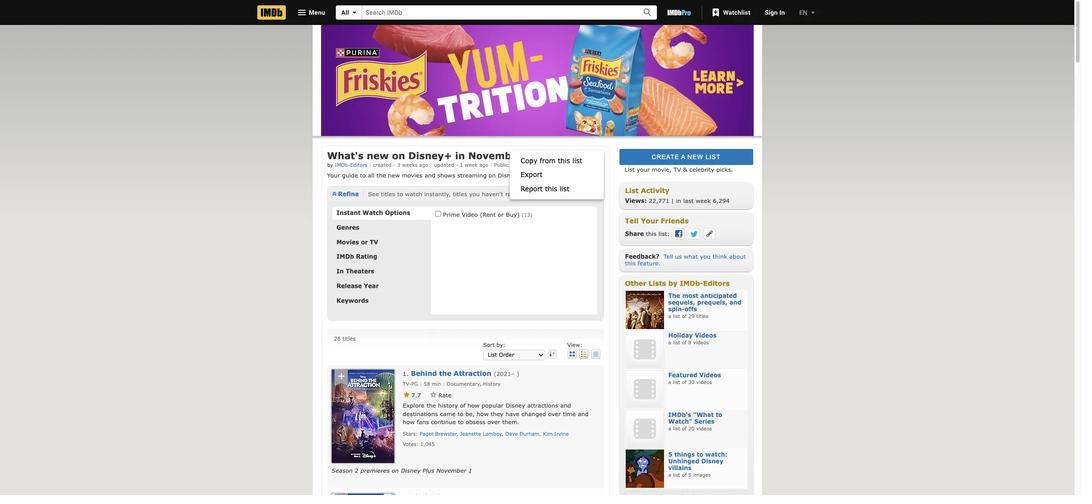 Task type: describe. For each thing, give the bounding box(es) containing it.
a inside "button"
[[682, 154, 686, 161]]

watchlist
[[724, 9, 751, 16]]

list image image for 5 things to watch: unhinged disney villains
[[626, 450, 664, 488]]

list:
[[659, 230, 670, 237]]

votes: 1,045
[[403, 442, 435, 447]]

7.7
[[412, 392, 421, 399]]

you inside tell us what you think about this feature.
[[701, 253, 711, 260]]

new up "created"
[[367, 150, 389, 161]]

titles right 26
[[343, 336, 356, 343]]

stars:
[[403, 431, 418, 437]]

to left the be,
[[458, 410, 464, 418]]

26
[[334, 336, 341, 343]]

"what
[[694, 411, 714, 419]]

list inside the most anticipated sequels, prequels, and spin-offs a list of 29 titles
[[674, 313, 681, 319]]

create a new list link
[[620, 149, 754, 165]]

| left updated at left
[[430, 162, 433, 168]]

22,771
[[649, 197, 670, 204]]

this inside what's new on disney+ in november 2023 by imdb-editors | created - 3 weeks ago | updated - 1 week ago | public your guide to all the new movies and shows streaming on disney+ in the us this month.
[[554, 172, 564, 179]]

public
[[494, 162, 509, 168]]

the most anticipated sequels, prequels, and spin-offs link
[[669, 292, 742, 313]]

new down 3
[[388, 172, 400, 179]]

your inside what's new on disney+ in november 2023 by imdb-editors | created - 3 weeks ago | updated - 1 week ago | public your guide to all the new movies and shows streaming on disney+ in the us this month.
[[327, 172, 340, 179]]

watchlist image
[[711, 7, 722, 18]]

arrow drop down image for all
[[349, 7, 360, 18]]

disney inside explore the history of how popular disney attractions and destinations came to be, how they have changed over time and how fans continue to obsess over them.
[[506, 402, 526, 409]]

dave durham link
[[506, 431, 540, 437]]

tell your friends
[[626, 217, 689, 225]]

imdb's "what to watch" series link
[[669, 411, 723, 425]]

compact view image
[[591, 350, 601, 359]]

movie,
[[652, 166, 672, 173]]

list down export link
[[560, 185, 570, 193]]

grid view image
[[568, 350, 578, 359]]

to inside what's new on disney+ in november 2023 by imdb-editors | created - 3 weeks ago | updated - 1 week ago | public your guide to all the new movies and shows streaming on disney+ in the us this month.
[[360, 172, 366, 179]]

videos for holiday
[[694, 340, 710, 345]]

votes:
[[403, 442, 419, 447]]

1 horizontal spatial editors
[[704, 279, 730, 287]]

create a new list button
[[620, 149, 754, 165]]

series
[[695, 418, 715, 425]]

buy)
[[506, 211, 520, 218]]

paget brewster link
[[420, 431, 457, 437]]

| inside list activity views: 22,771 | in last week 6,294
[[672, 197, 675, 204]]

list image image for holiday videos
[[626, 331, 664, 369]]

new inside "button"
[[688, 154, 704, 161]]

3
[[398, 162, 401, 168]]

imdb
[[337, 253, 354, 260]]

prime video (rent or buy) (13)
[[443, 211, 533, 218]]

2 , from the left
[[502, 431, 504, 437]]

export
[[521, 171, 543, 179]]

a inside the imdb's "what to watch" series a list of 20 videos
[[669, 426, 672, 431]]

menu
[[309, 9, 325, 16]]

5 things to watch: unhinged disney villains link
[[669, 451, 728, 472]]

behind the attraction image
[[332, 370, 394, 463]]

disney inside 5 things to watch: unhinged disney villains a list of 5 images
[[702, 458, 724, 465]]

1 vertical spatial in
[[337, 268, 344, 275]]

this inside tell us what you think about this feature.
[[626, 260, 636, 267]]

0 horizontal spatial november
[[437, 467, 467, 474]]

1 horizontal spatial imdb-
[[680, 279, 704, 287]]

firebuds image
[[332, 494, 394, 495]]

All search field
[[336, 5, 658, 20]]

20
[[689, 426, 695, 431]]

tell for your
[[626, 217, 639, 225]]

of inside the imdb's "what to watch" series a list of 20 videos
[[682, 426, 687, 431]]

watch
[[405, 190, 423, 198]]

detail view image
[[579, 350, 589, 359]]

Search IMDb text field
[[362, 6, 633, 19]]

most
[[683, 292, 699, 299]]

watch"
[[669, 418, 693, 425]]

the most anticipated sequels, prequels, and spin-offs a list of 29 titles
[[669, 292, 742, 319]]

destinations
[[403, 410, 438, 418]]

paget
[[420, 431, 434, 437]]

documentary,
[[447, 381, 482, 387]]

0 horizontal spatial in
[[456, 150, 465, 161]]

durham
[[520, 431, 540, 437]]

friends
[[661, 217, 689, 225]]

week inside list activity views: 22,771 | in last week 6,294
[[696, 197, 711, 204]]

0 horizontal spatial disney+
[[409, 150, 452, 161]]

season
[[332, 467, 353, 474]]

lists
[[649, 279, 667, 287]]

imdb's
[[669, 411, 692, 419]]

attraction
[[454, 369, 492, 377]]

1 horizontal spatial in
[[525, 172, 530, 179]]

sign
[[765, 9, 778, 16]]

3 , from the left
[[540, 431, 542, 437]]

videos for featured
[[697, 379, 713, 385]]

titles right see
[[381, 190, 396, 198]]

rate
[[439, 392, 452, 399]]

other lists by imdb-editors
[[626, 279, 730, 287]]

of inside explore the history of how popular disney attractions and destinations came to be, how they have changed over time and how fans continue to obsess over them.
[[460, 402, 466, 409]]

the left us
[[532, 172, 541, 179]]

have
[[506, 410, 520, 418]]

obsess
[[466, 419, 486, 426]]

29
[[689, 313, 695, 319]]

list image image for featured videos
[[626, 370, 664, 409]]

8
[[689, 340, 692, 345]]

featured
[[669, 372, 698, 379]]

share
[[626, 230, 644, 237]]

of inside holiday videos a list of 8 videos
[[682, 340, 687, 345]]

| left "public"
[[490, 162, 493, 168]]

explore the history of how popular disney attractions and destinations came to be, how they have changed over time and how fans continue to obsess over them.
[[403, 402, 589, 426]]

2 ago from the left
[[480, 162, 489, 168]]

the
[[669, 292, 681, 299]]

by inside what's new on disney+ in november 2023 by imdb-editors | created - 3 weeks ago | updated - 1 week ago | public your guide to all the new movies and shows streaming on disney+ in the us this month.
[[327, 162, 333, 168]]

prime
[[443, 211, 460, 218]]

theaters
[[346, 268, 375, 275]]

1 vertical spatial on
[[489, 172, 496, 179]]

to left obsess
[[458, 419, 464, 426]]

1 vertical spatial disney+
[[498, 172, 523, 179]]

your
[[637, 166, 650, 173]]

prequels,
[[698, 299, 728, 306]]

arrow drop down image for en
[[808, 7, 819, 18]]

watch:
[[706, 451, 728, 458]]

create a new list
[[652, 154, 721, 161]]

list inside "button"
[[706, 154, 721, 161]]

ascending order image
[[547, 350, 557, 359]]

holiday videos a list of 8 videos
[[669, 332, 717, 345]]

things
[[675, 451, 695, 458]]

en button
[[793, 4, 819, 21]]

| left "58"
[[420, 381, 422, 387]]

1 , from the left
[[457, 431, 459, 437]]

explore
[[403, 402, 425, 409]]

watch
[[363, 209, 383, 216]]

updated
[[434, 162, 455, 168]]

history
[[483, 381, 501, 387]]

report
[[521, 185, 543, 193]]

min
[[432, 381, 441, 387]]

attractions
[[528, 402, 559, 409]]

1 vertical spatial 5
[[689, 472, 692, 478]]

they
[[491, 410, 504, 418]]

list image image for the most anticipated sequels, prequels, and spin-offs
[[626, 291, 664, 329]]

| right 'min'
[[443, 381, 445, 387]]

1,045
[[421, 442, 435, 447]]

titles inside the most anticipated sequels, prequels, and spin-offs a list of 29 titles
[[697, 313, 709, 319]]

0 vertical spatial on
[[392, 150, 405, 161]]

list your movie, tv & celebrity picks.
[[625, 166, 734, 173]]

activity
[[641, 187, 670, 195]]

1. behind the attraction (2021– ) tv-pg | 58 min | documentary, history
[[403, 369, 520, 387]]

of inside the most anticipated sequels, prequels, and spin-offs a list of 29 titles
[[682, 313, 687, 319]]

in inside button
[[780, 9, 786, 16]]



Task type: vqa. For each thing, say whether or not it's contained in the screenshot.
Libby
no



Task type: locate. For each thing, give the bounding box(es) containing it.
0 vertical spatial 1
[[460, 162, 463, 168]]

tell for us
[[664, 253, 674, 260]]

0 vertical spatial disney+
[[409, 150, 452, 161]]

videos inside featured videos a list of 30 videos
[[697, 379, 713, 385]]

1 horizontal spatial disney
[[506, 402, 526, 409]]

1 horizontal spatial ago
[[480, 162, 489, 168]]

list down the 'villains'
[[674, 472, 681, 478]]

1 horizontal spatial your
[[641, 217, 659, 225]]

tv left '&'
[[674, 166, 682, 173]]

editors inside what's new on disney+ in november 2023 by imdb-editors | created - 3 weeks ago | updated - 1 week ago | public your guide to all the new movies and shows streaming on disney+ in the us this month.
[[350, 162, 368, 168]]

menu image
[[297, 7, 307, 18]]

and
[[425, 172, 436, 179], [730, 299, 742, 306], [561, 402, 572, 409], [578, 410, 589, 418]]

0 vertical spatial you
[[470, 190, 480, 198]]

disney+ down "public"
[[498, 172, 523, 179]]

0 horizontal spatial you
[[470, 190, 480, 198]]

rating
[[356, 253, 378, 260]]

0 vertical spatial disney
[[506, 402, 526, 409]]

think
[[713, 253, 728, 260]]

this right us
[[554, 172, 564, 179]]

holiday videos link
[[669, 332, 717, 339]]

list for your
[[625, 166, 635, 173]]

0 horizontal spatial arrow drop down image
[[349, 7, 360, 18]]

arrow drop down image right sign in button at the top of page
[[808, 7, 819, 18]]

ago up streaming on the left top of the page
[[480, 162, 489, 168]]

0 horizontal spatial tv
[[370, 239, 379, 246]]

1 up streaming on the left top of the page
[[460, 162, 463, 168]]

movies or tv
[[337, 239, 379, 246]]

view:
[[568, 342, 583, 348]]

5
[[669, 451, 673, 458], [689, 472, 692, 478]]

(13)
[[522, 212, 533, 218]]

0 vertical spatial imdb-
[[335, 162, 350, 168]]

0 horizontal spatial editors
[[350, 162, 368, 168]]

streaming
[[458, 172, 487, 179]]

came
[[440, 410, 456, 418]]

1 vertical spatial tell
[[664, 253, 674, 260]]

etc
[[525, 190, 534, 198]]

continue
[[431, 419, 456, 426]]

list inside featured videos a list of 30 videos
[[674, 379, 681, 385]]

list up celebrity
[[706, 154, 721, 161]]

imdb-
[[335, 162, 350, 168], [680, 279, 704, 287]]

0 horizontal spatial disney
[[401, 467, 421, 474]]

1 horizontal spatial tv
[[674, 166, 682, 173]]

copy
[[521, 157, 538, 165]]

2 horizontal spatial in
[[677, 197, 682, 204]]

week inside what's new on disney+ in november 2023 by imdb-editors | created - 3 weeks ago | updated - 1 week ago | public your guide to all the new movies and shows streaming on disney+ in the us this month.
[[465, 162, 478, 168]]

1 horizontal spatial ,
[[502, 431, 504, 437]]

november right plus on the bottom
[[437, 467, 467, 474]]

list down holiday on the bottom right of the page
[[674, 340, 681, 345]]

a inside featured videos a list of 30 videos
[[669, 379, 672, 385]]

|
[[369, 162, 372, 168], [430, 162, 433, 168], [490, 162, 493, 168], [672, 197, 675, 204], [420, 381, 422, 387], [443, 381, 445, 387]]

click to add to watchlist image
[[333, 370, 350, 387]]

imdb rating
[[337, 253, 378, 260]]

of left 8
[[682, 340, 687, 345]]

copy from this list
[[521, 157, 583, 165]]

0 vertical spatial videos
[[695, 332, 717, 339]]

of left 20
[[682, 426, 687, 431]]

list image image for imdb's "what to watch" series
[[626, 410, 664, 448]]

over down they
[[488, 419, 501, 426]]

lomboy
[[483, 431, 502, 437]]

all button
[[336, 5, 362, 20]]

list inside the imdb's "what to watch" series a list of 20 videos
[[674, 426, 681, 431]]

0 horizontal spatial over
[[488, 419, 501, 426]]

tell inside tell us what you think about this feature.
[[664, 253, 674, 260]]

2 vertical spatial how
[[403, 419, 415, 426]]

arrow drop down image
[[349, 7, 360, 18], [808, 7, 819, 18]]

None field
[[362, 6, 633, 19]]

1 vertical spatial november
[[437, 467, 467, 474]]

month.
[[566, 172, 587, 179]]

to left all
[[360, 172, 366, 179]]

0 vertical spatial tell
[[626, 217, 639, 225]]

1 horizontal spatial 1
[[469, 467, 472, 474]]

new
[[367, 150, 389, 161], [688, 154, 704, 161], [388, 172, 400, 179]]

kim irvine link
[[543, 431, 569, 437]]

4 list image image from the top
[[626, 410, 664, 448]]

1 horizontal spatial tell
[[664, 253, 674, 260]]

2 arrow drop down image from the left
[[808, 7, 819, 18]]

1 list image image from the top
[[626, 291, 664, 329]]

videos down holiday videos link
[[694, 340, 710, 345]]

and left shows
[[425, 172, 436, 179]]

list up month.
[[573, 157, 583, 165]]

the up 'min'
[[440, 369, 452, 377]]

0 vertical spatial week
[[465, 162, 478, 168]]

to right "what
[[716, 411, 723, 419]]

2 vertical spatial on
[[392, 467, 399, 474]]

titles up the prime
[[453, 190, 468, 198]]

villains
[[669, 464, 692, 472]]

views:
[[626, 197, 647, 204]]

1 horizontal spatial you
[[701, 253, 711, 260]]

a inside the most anticipated sequels, prequels, and spin-offs a list of 29 titles
[[669, 313, 672, 319]]

1 vertical spatial videos
[[697, 379, 713, 385]]

videos
[[695, 332, 717, 339], [700, 372, 722, 379]]

editors up guide
[[350, 162, 368, 168]]

tv-
[[403, 381, 412, 387]]

videos inside holiday videos a list of 8 videos
[[695, 332, 717, 339]]

of inside featured videos a list of 30 videos
[[682, 379, 687, 385]]

0 vertical spatial tv
[[674, 166, 682, 173]]

pg
[[412, 381, 418, 387]]

stars: paget brewster , jeanette lomboy , dave durham , kim irvine
[[403, 431, 569, 437]]

disney+ up updated at left
[[409, 150, 452, 161]]

1 vertical spatial by
[[669, 279, 678, 287]]

, left kim
[[540, 431, 542, 437]]

week right last
[[696, 197, 711, 204]]

list inside holiday videos a list of 8 videos
[[674, 340, 681, 345]]

0 horizontal spatial in
[[337, 268, 344, 275]]

videos right holiday on the bottom right of the page
[[695, 332, 717, 339]]

list image image left the 'villains'
[[626, 450, 664, 488]]

of down the 'villains'
[[682, 472, 687, 478]]

last
[[684, 197, 694, 204]]

list image image down other
[[626, 291, 664, 329]]

disney up the images
[[702, 458, 724, 465]]

2 vertical spatial in
[[677, 197, 682, 204]]

the inside 1. behind the attraction (2021– ) tv-pg | 58 min | documentary, history
[[440, 369, 452, 377]]

arrow drop down image inside all button
[[349, 7, 360, 18]]

1 horizontal spatial november
[[469, 150, 523, 161]]

jeanette lomboy link
[[460, 431, 502, 437]]

how up the be,
[[468, 402, 480, 409]]

or up 'rating'
[[361, 239, 368, 246]]

en
[[800, 9, 808, 16]]

sign in
[[765, 9, 786, 16]]

instantly,
[[425, 190, 451, 198]]

this
[[558, 157, 571, 165], [554, 172, 564, 179], [546, 185, 558, 193], [646, 230, 657, 237], [626, 260, 636, 267]]

to inside 5 things to watch: unhinged disney villains a list of 5 images
[[697, 451, 704, 458]]

0 horizontal spatial tell
[[626, 217, 639, 225]]

0 horizontal spatial ago
[[420, 162, 429, 168]]

26 titles
[[334, 336, 356, 343]]

in down imdb
[[337, 268, 344, 275]]

0 vertical spatial over
[[549, 410, 561, 418]]

1 horizontal spatial arrow drop down image
[[808, 7, 819, 18]]

feature.
[[638, 260, 661, 267]]

shows
[[438, 172, 456, 179]]

1 vertical spatial list
[[626, 187, 639, 195]]

sequels,
[[669, 299, 696, 306]]

in inside list activity views: 22,771 | in last week 6,294
[[677, 197, 682, 204]]

movies
[[337, 239, 359, 246]]

of up the be,
[[460, 402, 466, 409]]

this left list: on the right top of page
[[646, 230, 657, 237]]

2 vertical spatial videos
[[697, 426, 713, 431]]

november inside what's new on disney+ in november 2023 by imdb-editors | created - 3 weeks ago | updated - 1 week ago | public your guide to all the new movies and shows streaming on disney+ in the us this month.
[[469, 150, 523, 161]]

1 vertical spatial you
[[701, 253, 711, 260]]

editors up the anticipated on the bottom of the page
[[704, 279, 730, 287]]

1 - from the left
[[394, 162, 396, 168]]

-
[[394, 162, 396, 168], [456, 162, 458, 168]]

how up obsess
[[477, 410, 489, 418]]

and right prequels,
[[730, 299, 742, 306]]

on down "public"
[[489, 172, 496, 179]]

tell up share
[[626, 217, 639, 225]]

,
[[457, 431, 459, 437], [502, 431, 504, 437], [540, 431, 542, 437]]

to
[[360, 172, 366, 179], [398, 190, 403, 198], [458, 410, 464, 418], [716, 411, 723, 419], [458, 419, 464, 426], [697, 451, 704, 458]]

create
[[652, 154, 680, 161]]

anticipated
[[701, 292, 738, 299]]

this up export link
[[558, 157, 571, 165]]

1 horizontal spatial by
[[669, 279, 678, 287]]

2 horizontal spatial disney
[[702, 458, 724, 465]]

in up report
[[525, 172, 530, 179]]

1 arrow drop down image from the left
[[349, 7, 360, 18]]

1 vertical spatial 1
[[469, 467, 472, 474]]

your
[[327, 172, 340, 179], [641, 217, 659, 225]]

0 vertical spatial november
[[469, 150, 523, 161]]

sign in button
[[758, 4, 793, 21]]

list left your
[[625, 166, 635, 173]]

of down featured
[[682, 379, 687, 385]]

images
[[694, 472, 711, 478]]

2 - from the left
[[456, 162, 458, 168]]

list down featured
[[674, 379, 681, 385]]

offs
[[685, 306, 698, 313]]

featured videos link
[[669, 372, 722, 379]]

list activity views: 22,771 | in last week 6,294
[[626, 187, 730, 204]]

- left 3
[[394, 162, 396, 168]]

a down watch"
[[669, 426, 672, 431]]

1 vertical spatial disney
[[702, 458, 724, 465]]

a down the 'villains'
[[669, 472, 672, 478]]

(rent
[[480, 211, 496, 218]]

and inside what's new on disney+ in november 2023 by imdb-editors | created - 3 weeks ago | updated - 1 week ago | public your guide to all the new movies and shows streaming on disney+ in the us this month.
[[425, 172, 436, 179]]

your up share this list:
[[641, 217, 659, 225]]

refine
[[338, 190, 359, 198]]

spin-
[[669, 306, 685, 313]]

0 vertical spatial editors
[[350, 162, 368, 168]]

by
[[327, 162, 333, 168], [669, 279, 678, 287]]

disney up have
[[506, 402, 526, 409]]

0 horizontal spatial ,
[[457, 431, 459, 437]]

to right things
[[697, 451, 704, 458]]

a down holiday on the bottom right of the page
[[669, 340, 672, 345]]

sort
[[484, 342, 495, 348]]

tell left 'us'
[[664, 253, 674, 260]]

0 vertical spatial list
[[625, 166, 635, 173]]

ago right the 'weeks'
[[420, 162, 429, 168]]

home image
[[257, 5, 286, 20]]

list inside list activity views: 22,771 | in last week 6,294
[[626, 187, 639, 195]]

over down attractions
[[549, 410, 561, 418]]

a down featured
[[669, 379, 672, 385]]

feedback?
[[626, 253, 660, 260]]

us
[[543, 172, 552, 179]]

none field inside all search box
[[362, 6, 633, 19]]

a down spin-
[[669, 313, 672, 319]]

list image image
[[626, 291, 664, 329], [626, 331, 664, 369], [626, 370, 664, 409], [626, 410, 664, 448], [626, 450, 664, 488]]

1 vertical spatial or
[[361, 239, 368, 246]]

1 vertical spatial videos
[[700, 372, 722, 379]]

menu button
[[289, 5, 333, 20]]

1 vertical spatial in
[[525, 172, 530, 179]]

the right all
[[377, 172, 386, 179]]

0 vertical spatial videos
[[694, 340, 710, 345]]

1 ago from the left
[[420, 162, 429, 168]]

1 horizontal spatial disney+
[[498, 172, 523, 179]]

0 horizontal spatial 5
[[669, 451, 673, 458]]

imdb's "what to watch" series a list of 20 videos
[[669, 411, 723, 431]]

by down what's
[[327, 162, 333, 168]]

release
[[337, 283, 362, 290]]

a up '&'
[[682, 154, 686, 161]]

to inside the imdb's "what to watch" series a list of 20 videos
[[716, 411, 723, 419]]

0 horizontal spatial 1
[[460, 162, 463, 168]]

by up the
[[669, 279, 678, 287]]

2 horizontal spatial ,
[[540, 431, 542, 437]]

1 vertical spatial imdb-
[[680, 279, 704, 287]]

videos down featured videos link
[[697, 379, 713, 385]]

1 horizontal spatial -
[[456, 162, 458, 168]]

1 horizontal spatial week
[[696, 197, 711, 204]]

1 horizontal spatial over
[[549, 410, 561, 418]]

keywords
[[337, 297, 369, 305]]

be,
[[466, 410, 475, 418]]

5 left things
[[669, 451, 673, 458]]

0 horizontal spatial imdb-
[[335, 162, 350, 168]]

titles right 29
[[697, 313, 709, 319]]

0 vertical spatial by
[[327, 162, 333, 168]]

arrow drop down image right menu
[[349, 7, 360, 18]]

list image image left featured
[[626, 370, 664, 409]]

your left guide
[[327, 172, 340, 179]]

editors
[[350, 162, 368, 168], [704, 279, 730, 287]]

on right premieres
[[392, 467, 399, 474]]

1 horizontal spatial in
[[780, 9, 786, 16]]

0 horizontal spatial by
[[327, 162, 333, 168]]

submit search image
[[643, 7, 653, 18]]

click to add to watchlist image
[[333, 494, 350, 495]]

videos inside holiday videos a list of 8 videos
[[694, 340, 710, 345]]

to left watch
[[398, 190, 403, 198]]

1 horizontal spatial 5
[[689, 472, 692, 478]]

5 list image image from the top
[[626, 450, 664, 488]]

how up stars:
[[403, 419, 415, 426]]

kim
[[543, 431, 553, 437]]

holiday
[[669, 332, 693, 339]]

list up views: at the top
[[626, 187, 639, 195]]

week up streaming on the left top of the page
[[465, 162, 478, 168]]

0 vertical spatial how
[[468, 402, 480, 409]]

1 vertical spatial how
[[477, 410, 489, 418]]

november up "public"
[[469, 150, 523, 161]]

share this list:
[[626, 230, 670, 237]]

us
[[676, 253, 682, 260]]

disney left plus on the bottom
[[401, 467, 421, 474]]

the inside explore the history of how popular disney attractions and destinations came to be, how they have changed over time and how fans continue to obsess over them.
[[427, 402, 436, 409]]

videos inside the imdb's "what to watch" series a list of 20 videos
[[697, 426, 713, 431]]

videos for featured videos
[[700, 372, 722, 379]]

videos inside featured videos a list of 30 videos
[[700, 372, 722, 379]]

1 vertical spatial editors
[[704, 279, 730, 287]]

of left 29
[[682, 313, 687, 319]]

instant
[[337, 209, 361, 216]]

or left buy)
[[498, 211, 504, 218]]

| right 22,771
[[672, 197, 675, 204]]

and inside the most anticipated sequels, prequels, and spin-offs a list of 29 titles
[[730, 299, 742, 306]]

0 vertical spatial your
[[327, 172, 340, 179]]

0 horizontal spatial your
[[327, 172, 340, 179]]

3 list image image from the top
[[626, 370, 664, 409]]

a inside holiday videos a list of 8 videos
[[669, 340, 672, 345]]

1 horizontal spatial or
[[498, 211, 504, 218]]

list down spin-
[[674, 313, 681, 319]]

imdb- inside what's new on disney+ in november 2023 by imdb-editors | created - 3 weeks ago | updated - 1 week ago | public your guide to all the new movies and shows streaming on disney+ in the us this month.
[[335, 162, 350, 168]]

a inside 5 things to watch: unhinged disney villains a list of 5 images
[[669, 472, 672, 478]]

in right sign
[[780, 9, 786, 16]]

copy from this list link
[[510, 154, 604, 168]]

0 horizontal spatial or
[[361, 239, 368, 246]]

all
[[342, 9, 349, 16]]

in left last
[[677, 197, 682, 204]]

of inside 5 things to watch: unhinged disney villains a list of 5 images
[[682, 472, 687, 478]]

arrow drop down image inside en button
[[808, 7, 819, 18]]

premieres
[[361, 467, 390, 474]]

, left dave
[[502, 431, 504, 437]]

None checkbox
[[436, 211, 441, 217]]

and right the time
[[578, 410, 589, 418]]

list inside 5 things to watch: unhinged disney villains a list of 5 images
[[674, 472, 681, 478]]

all
[[368, 172, 375, 179]]

and up the time
[[561, 402, 572, 409]]

dave
[[506, 431, 518, 437]]

, left jeanette
[[457, 431, 459, 437]]

videos right featured
[[700, 372, 722, 379]]

videos for holiday videos
[[695, 332, 717, 339]]

imdb- up "most" at bottom right
[[680, 279, 704, 287]]

1 vertical spatial over
[[488, 419, 501, 426]]

what's new on disney+ in november 2023 by imdb-editors | created - 3 weeks ago | updated - 1 week ago | public your guide to all the new movies and shows streaming on disney+ in the us this month.
[[327, 150, 587, 179]]

new up celebrity
[[688, 154, 704, 161]]

0 vertical spatial 5
[[669, 451, 673, 458]]

| up all
[[369, 162, 372, 168]]

list for activity
[[626, 187, 639, 195]]

2 vertical spatial disney
[[401, 467, 421, 474]]

list
[[706, 154, 721, 161], [573, 157, 583, 165], [560, 185, 570, 193], [674, 313, 681, 319], [674, 340, 681, 345], [674, 379, 681, 385], [674, 426, 681, 431], [674, 472, 681, 478]]

them.
[[503, 419, 520, 426]]

of
[[682, 313, 687, 319], [682, 340, 687, 345], [682, 379, 687, 385], [460, 402, 466, 409], [682, 426, 687, 431], [682, 472, 687, 478]]

this left feature.
[[626, 260, 636, 267]]

november
[[469, 150, 523, 161], [437, 467, 467, 474]]

report this list
[[521, 185, 570, 193]]

this down us
[[546, 185, 558, 193]]

season 2 premieres on disney plus november 1
[[332, 467, 472, 474]]

imdb- down what's
[[335, 162, 350, 168]]

2023
[[526, 150, 553, 161]]

list down watch"
[[674, 426, 681, 431]]

2 list image image from the top
[[626, 331, 664, 369]]

0 horizontal spatial -
[[394, 162, 396, 168]]

the up destinations
[[427, 402, 436, 409]]

0 vertical spatial in
[[780, 9, 786, 16]]

1 vertical spatial week
[[696, 197, 711, 204]]

0 vertical spatial or
[[498, 211, 504, 218]]

0 vertical spatial in
[[456, 150, 465, 161]]

0 horizontal spatial week
[[465, 162, 478, 168]]

1 vertical spatial tv
[[370, 239, 379, 246]]

1 vertical spatial your
[[641, 217, 659, 225]]

1 inside what's new on disney+ in november 2023 by imdb-editors | created - 3 weeks ago | updated - 1 week ago | public your guide to all the new movies and shows streaming on disney+ in the us this month.
[[460, 162, 463, 168]]

how
[[468, 402, 480, 409], [477, 410, 489, 418], [403, 419, 415, 426]]

list image image left watch"
[[626, 410, 664, 448]]



